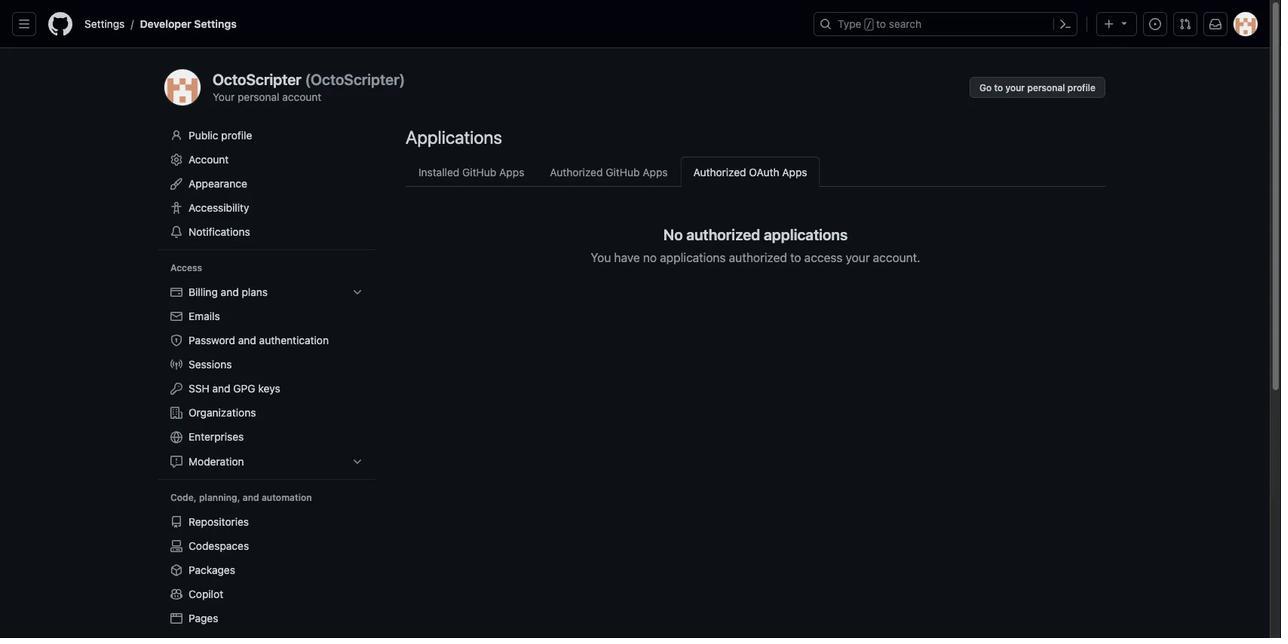 Task type: locate. For each thing, give the bounding box(es) containing it.
2 github from the left
[[606, 166, 640, 178]]

profile right "public"
[[221, 129, 252, 142]]

1 horizontal spatial to
[[876, 18, 886, 30]]

0 vertical spatial to
[[876, 18, 886, 30]]

no
[[663, 225, 683, 243]]

1 horizontal spatial your
[[1005, 82, 1025, 93]]

to left search
[[876, 18, 886, 30]]

type
[[838, 18, 861, 30]]

0 horizontal spatial your
[[846, 251, 870, 265]]

automation
[[262, 493, 312, 503]]

developer settings link
[[134, 12, 243, 36]]

0 horizontal spatial settings
[[84, 18, 125, 30]]

1 horizontal spatial applications
[[764, 225, 848, 243]]

settings right homepage image on the left top of page
[[84, 18, 125, 30]]

applications
[[764, 225, 848, 243], [660, 251, 726, 265]]

0 horizontal spatial /
[[131, 18, 134, 30]]

0 horizontal spatial profile
[[221, 129, 252, 142]]

apps for authorized oauth apps
[[782, 166, 807, 178]]

application settings element
[[406, 157, 1105, 187]]

globe image
[[170, 432, 182, 444]]

keys
[[258, 383, 280, 395]]

0 horizontal spatial apps
[[499, 166, 524, 178]]

apps for installed github apps
[[499, 166, 524, 178]]

to
[[876, 18, 886, 30], [994, 82, 1003, 93], [790, 251, 801, 265]]

emails link
[[164, 305, 369, 329]]

/ left the developer
[[131, 18, 134, 30]]

personal for (octoscripter)
[[237, 90, 279, 103]]

1 horizontal spatial authorized
[[693, 166, 746, 178]]

authorized
[[686, 225, 760, 243], [729, 251, 787, 265]]

github for installed
[[462, 166, 496, 178]]

account.
[[873, 251, 920, 265]]

0 horizontal spatial to
[[790, 251, 801, 265]]

and for authentication
[[238, 334, 256, 347]]

0 vertical spatial applications
[[764, 225, 848, 243]]

profile down command palette image
[[1067, 82, 1096, 93]]

1 settings from the left
[[84, 18, 125, 30]]

/ inside type / to search
[[866, 20, 872, 30]]

access
[[170, 263, 202, 273]]

settings right the developer
[[194, 18, 237, 30]]

1 github from the left
[[462, 166, 496, 178]]

github
[[462, 166, 496, 178], [606, 166, 640, 178]]

command palette image
[[1059, 18, 1071, 30]]

personal inside octoscripter (octoscripter) your personal account
[[237, 90, 279, 103]]

2 horizontal spatial to
[[994, 82, 1003, 93]]

access
[[804, 251, 843, 265]]

applications down no
[[660, 251, 726, 265]]

codespaces
[[189, 540, 249, 553]]

0 horizontal spatial authorized
[[550, 166, 603, 178]]

your
[[1005, 82, 1025, 93], [846, 251, 870, 265]]

repo image
[[170, 516, 182, 529]]

public
[[189, 129, 218, 142]]

octoscripter (octoscripter) your personal account
[[213, 71, 405, 103]]

bell image
[[170, 226, 182, 238]]

issue opened image
[[1149, 18, 1161, 30]]

authorized for authorized oauth apps
[[693, 166, 746, 178]]

and left the plans
[[221, 286, 239, 299]]

your right "go"
[[1005, 82, 1025, 93]]

apps down applications
[[499, 166, 524, 178]]

authorized right no
[[686, 225, 760, 243]]

pages link
[[164, 607, 369, 631]]

accessibility link
[[164, 196, 369, 220]]

1 horizontal spatial apps
[[643, 166, 668, 178]]

0 vertical spatial profile
[[1067, 82, 1096, 93]]

to left access
[[790, 251, 801, 265]]

go to your personal profile link
[[970, 77, 1105, 98]]

1 horizontal spatial settings
[[194, 18, 237, 30]]

(octoscripter)
[[305, 71, 405, 88]]

apps for authorized github apps
[[643, 166, 668, 178]]

1 horizontal spatial github
[[606, 166, 640, 178]]

1 vertical spatial your
[[846, 251, 870, 265]]

1 vertical spatial profile
[[221, 129, 252, 142]]

apps up no
[[643, 166, 668, 178]]

/ right type
[[866, 20, 872, 30]]

organization image
[[170, 407, 182, 419]]

0 horizontal spatial personal
[[237, 90, 279, 103]]

triangle down image
[[1118, 17, 1130, 29]]

octoscripter
[[213, 71, 301, 88]]

code,
[[170, 493, 197, 503]]

1 vertical spatial to
[[994, 82, 1003, 93]]

2 vertical spatial to
[[790, 251, 801, 265]]

1 horizontal spatial /
[[866, 20, 872, 30]]

2 apps from the left
[[643, 166, 668, 178]]

profile
[[1067, 82, 1096, 93], [221, 129, 252, 142]]

gear image
[[170, 154, 182, 166]]

profile inside public profile link
[[221, 129, 252, 142]]

apps
[[499, 166, 524, 178], [643, 166, 668, 178], [782, 166, 807, 178]]

to right "go"
[[994, 82, 1003, 93]]

1 vertical spatial applications
[[660, 251, 726, 265]]

and inside dropdown button
[[221, 286, 239, 299]]

go
[[979, 82, 992, 93]]

password and authentication link
[[164, 329, 369, 353]]

/
[[131, 18, 134, 30], [866, 20, 872, 30]]

and down emails "link"
[[238, 334, 256, 347]]

accessibility image
[[170, 202, 182, 214]]

list
[[78, 12, 805, 36]]

1 horizontal spatial profile
[[1067, 82, 1096, 93]]

your right access
[[846, 251, 870, 265]]

1 horizontal spatial personal
[[1027, 82, 1065, 93]]

and
[[221, 286, 239, 299], [238, 334, 256, 347], [212, 383, 230, 395], [243, 493, 259, 503]]

code, planning, and automation list
[[164, 510, 369, 639]]

2 authorized from the left
[[693, 166, 746, 178]]

personal
[[1027, 82, 1065, 93], [237, 90, 279, 103]]

go to your personal profile
[[979, 82, 1096, 93]]

notifications link
[[164, 220, 369, 244]]

settings
[[84, 18, 125, 30], [194, 18, 237, 30]]

git pull request image
[[1179, 18, 1191, 30]]

person image
[[170, 130, 182, 142]]

password
[[189, 334, 235, 347]]

ssh
[[189, 383, 209, 395]]

no authorized applications you have no applications authorized to access your account.
[[591, 225, 920, 265]]

authorized oauth apps link
[[681, 157, 820, 187]]

organizations link
[[164, 401, 369, 425]]

ssh and gpg keys link
[[164, 377, 369, 401]]

notifications image
[[1209, 18, 1222, 30]]

authorized left access
[[729, 251, 787, 265]]

2 horizontal spatial apps
[[782, 166, 807, 178]]

1 authorized from the left
[[550, 166, 603, 178]]

1 apps from the left
[[499, 166, 524, 178]]

apps right "oauth"
[[782, 166, 807, 178]]

personal down octoscripter
[[237, 90, 279, 103]]

applications up access
[[764, 225, 848, 243]]

personal right "go"
[[1027, 82, 1065, 93]]

personal for to
[[1027, 82, 1065, 93]]

0 horizontal spatial github
[[462, 166, 496, 178]]

and right ssh
[[212, 383, 230, 395]]

3 apps from the left
[[782, 166, 807, 178]]

authorized
[[550, 166, 603, 178], [693, 166, 746, 178]]

authorized github apps
[[550, 166, 668, 178]]

developer
[[140, 18, 191, 30]]

/ inside the settings / developer settings
[[131, 18, 134, 30]]

enterprises link
[[164, 425, 369, 450]]

2 settings from the left
[[194, 18, 237, 30]]



Task type: describe. For each thing, give the bounding box(es) containing it.
profile inside go to your personal profile link
[[1067, 82, 1096, 93]]

installed
[[418, 166, 459, 178]]

sessions
[[189, 359, 232, 371]]

broadcast image
[[170, 359, 182, 371]]

homepage image
[[48, 12, 72, 36]]

packages
[[189, 564, 235, 577]]

billing and plans button
[[164, 280, 369, 305]]

shield lock image
[[170, 335, 182, 347]]

billing
[[189, 286, 218, 299]]

authorized github apps link
[[537, 157, 681, 187]]

/ for settings
[[131, 18, 134, 30]]

codespaces link
[[164, 535, 369, 559]]

settings link
[[78, 12, 131, 36]]

you
[[591, 251, 611, 265]]

enterprises
[[189, 431, 244, 443]]

appearance link
[[164, 172, 369, 196]]

access list
[[164, 280, 369, 474]]

key image
[[170, 383, 182, 395]]

oauth
[[749, 166, 779, 178]]

account
[[189, 153, 229, 166]]

@octoscripter image
[[164, 69, 201, 106]]

0 vertical spatial your
[[1005, 82, 1025, 93]]

sessions link
[[164, 353, 369, 377]]

public profile
[[189, 129, 252, 142]]

settings / developer settings
[[84, 18, 237, 30]]

planning,
[[199, 493, 240, 503]]

packages link
[[164, 559, 369, 583]]

type / to search
[[838, 18, 922, 30]]

authentication
[[259, 334, 329, 347]]

and for gpg
[[212, 383, 230, 395]]

copilot
[[189, 589, 223, 601]]

github for authorized
[[606, 166, 640, 178]]

moderation
[[189, 456, 244, 468]]

repositories link
[[164, 510, 369, 535]]

plus image
[[1103, 18, 1115, 30]]

account link
[[164, 148, 369, 172]]

password and authentication
[[189, 334, 329, 347]]

have
[[614, 251, 640, 265]]

/ for type
[[866, 20, 872, 30]]

1 vertical spatial authorized
[[729, 251, 787, 265]]

and up repositories 'link'
[[243, 493, 259, 503]]

appearance
[[189, 178, 247, 190]]

repositories
[[189, 516, 249, 529]]

mail image
[[170, 311, 182, 323]]

no
[[643, 251, 657, 265]]

and for plans
[[221, 286, 239, 299]]

accessibility
[[189, 202, 249, 214]]

0 vertical spatial authorized
[[686, 225, 760, 243]]

plans
[[242, 286, 268, 299]]

emails
[[189, 310, 220, 323]]

installed github apps
[[418, 166, 524, 178]]

codespaces image
[[170, 541, 182, 553]]

gpg
[[233, 383, 255, 395]]

code, planning, and automation
[[170, 493, 312, 503]]

billing and plans
[[189, 286, 268, 299]]

notifications
[[189, 226, 250, 238]]

copilot image
[[170, 589, 182, 601]]

list containing settings / developer settings
[[78, 12, 805, 36]]

moderation button
[[164, 450, 369, 474]]

applications
[[406, 127, 502, 148]]

to inside no authorized applications you have no applications authorized to access your account.
[[790, 251, 801, 265]]

public profile link
[[164, 124, 369, 148]]

organizations
[[189, 407, 256, 419]]

your inside no authorized applications you have no applications authorized to access your account.
[[846, 251, 870, 265]]

authorized for authorized github apps
[[550, 166, 603, 178]]

search
[[889, 18, 922, 30]]

account
[[282, 90, 321, 103]]

your
[[213, 90, 235, 103]]

pages
[[189, 613, 218, 625]]

copilot link
[[164, 583, 369, 607]]

package image
[[170, 565, 182, 577]]

browser image
[[170, 613, 182, 625]]

installed github apps link
[[406, 157, 537, 187]]

paintbrush image
[[170, 178, 182, 190]]

ssh and gpg keys
[[189, 383, 280, 395]]

authorized oauth apps
[[693, 166, 807, 178]]

0 horizontal spatial applications
[[660, 251, 726, 265]]



Task type: vqa. For each thing, say whether or not it's contained in the screenshot.
'GitHub' inside the authorized github apps link
yes



